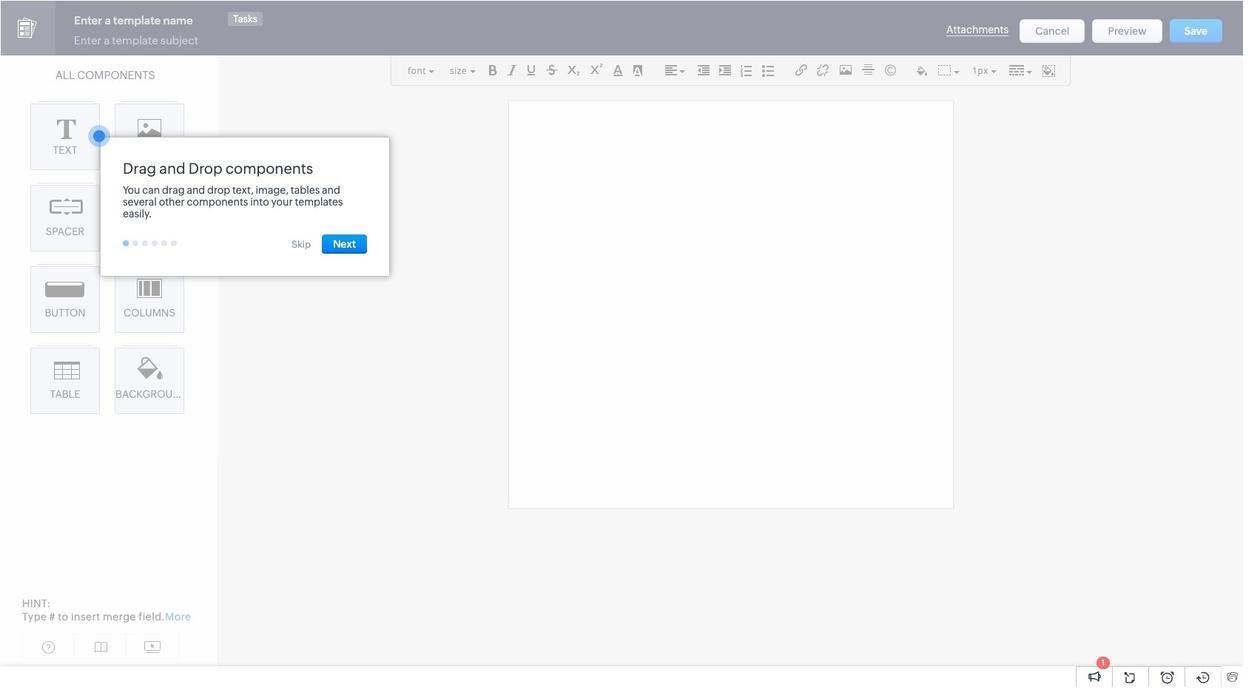 Task type: vqa. For each thing, say whether or not it's contained in the screenshot.
enter a template subject text box
yes



Task type: describe. For each thing, give the bounding box(es) containing it.
Enter a template name text field
[[70, 11, 303, 25]]

Enter a template subject text field
[[70, 34, 218, 48]]



Task type: locate. For each thing, give the bounding box(es) containing it.
None button
[[1023, 15, 1088, 38], [1094, 15, 1164, 38], [1020, 19, 1085, 43], [1092, 19, 1162, 43], [1169, 19, 1222, 43], [1023, 15, 1088, 38], [1094, 15, 1164, 38], [1020, 19, 1085, 43], [1092, 19, 1162, 43], [1169, 19, 1222, 43]]

Enter a template name text field
[[70, 12, 229, 30]]



